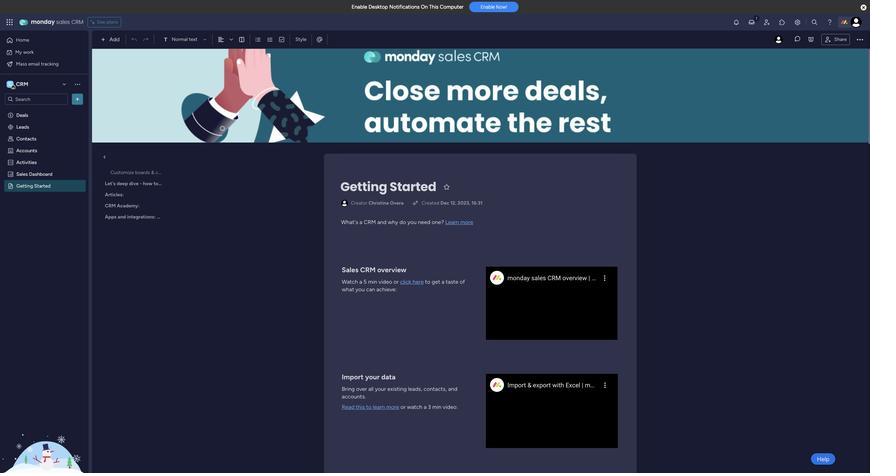 Task type: describe. For each thing, give the bounding box(es) containing it.
checklist image
[[279, 36, 285, 43]]

share button
[[821, 34, 850, 45]]

you for can
[[356, 287, 365, 293]]

options image
[[74, 96, 81, 103]]

now!
[[496, 4, 507, 10]]

share
[[834, 36, 847, 42]]

mass email tracking
[[16, 61, 59, 67]]

watch
[[342, 279, 358, 286]]

created dec 12, 2023, 16:31
[[422, 200, 483, 206]]

computer
[[440, 4, 464, 10]]

deals
[[16, 112, 28, 118]]

add button
[[98, 34, 124, 45]]

watch a 5 min video or click here
[[342, 279, 424, 286]]

sales dashboard
[[16, 171, 52, 177]]

sales for sales dashboard
[[16, 171, 28, 177]]

achieve:
[[376, 287, 397, 293]]

sales for sales crm overview
[[342, 266, 358, 274]]

your inside bring over all your existing leads, contacts, and accounts.
[[375, 386, 386, 393]]

started inside list box
[[34, 183, 51, 189]]

bring over all your existing leads, contacts, and accounts.
[[342, 386, 459, 400]]

dashboard
[[29, 171, 52, 177]]

style button
[[292, 34, 310, 46]]

watch
[[407, 404, 422, 411]]

0 vertical spatial and
[[377, 219, 386, 226]]

boards
[[135, 170, 150, 176]]

notifications image
[[733, 19, 740, 26]]

0 vertical spatial monday
[[31, 18, 55, 26]]

my work button
[[4, 47, 75, 58]]

style
[[295, 36, 307, 42]]

all
[[368, 386, 374, 393]]

5
[[363, 279, 367, 286]]

sales crm overview
[[342, 266, 407, 274]]

menu image for import your data
[[313, 367, 319, 373]]

3
[[428, 404, 431, 411]]

2023,
[[458, 200, 470, 206]]

lottie animation element
[[0, 404, 89, 474]]

0 horizontal spatial sales
[[56, 18, 70, 26]]

columns
[[156, 170, 174, 176]]

1 menu image from the top
[[313, 241, 319, 246]]

Getting Started field
[[339, 178, 438, 196]]

dapulse close image
[[861, 4, 867, 11]]

see plans button
[[88, 17, 121, 27]]

mass
[[16, 61, 27, 67]]

on
[[421, 4, 428, 10]]

or for video
[[394, 279, 399, 286]]

do
[[400, 219, 406, 226]]

Search in workspace field
[[15, 95, 58, 103]]

0 vertical spatial min
[[368, 279, 377, 286]]

this
[[429, 4, 439, 10]]

contacts,
[[424, 386, 447, 393]]

dive
[[129, 181, 139, 187]]

articles:
[[105, 192, 124, 198]]

can
[[366, 287, 375, 293]]

a inside to get a taste of what you can achieve:
[[442, 279, 444, 286]]

taste
[[446, 279, 458, 286]]

activities
[[16, 159, 37, 165]]

layout image
[[239, 36, 245, 43]]

public dashboard image
[[7, 171, 14, 177]]

data
[[381, 373, 396, 382]]

2 menu image from the top
[[313, 230, 319, 236]]

my
[[15, 49, 22, 55]]

of
[[460, 279, 465, 286]]

how
[[143, 181, 152, 187]]

0 vertical spatial your
[[365, 373, 380, 382]]

why
[[388, 219, 398, 226]]

learn
[[373, 404, 385, 411]]

desktop
[[369, 4, 388, 10]]

leads
[[16, 124, 29, 130]]

email
[[28, 61, 40, 67]]

started inside 'field'
[[390, 178, 436, 196]]

mass email tracking button
[[4, 59, 75, 70]]

add to favorites image
[[443, 184, 450, 191]]

-
[[140, 181, 142, 187]]

you for need
[[407, 219, 417, 226]]

home button
[[4, 35, 75, 46]]

crm inside workspace selection element
[[16, 81, 28, 88]]

add
[[109, 36, 120, 43]]

getting inside list box
[[16, 183, 33, 189]]

christina overa image
[[851, 17, 862, 28]]

creator christina overa
[[351, 200, 404, 206]]

1 vertical spatial min
[[432, 404, 441, 411]]

help image
[[826, 19, 833, 26]]

bring
[[342, 386, 355, 393]]

search everything image
[[811, 19, 818, 26]]

lottie animation image
[[0, 404, 89, 474]]

1 image
[[753, 14, 760, 22]]

crm academy:
[[105, 203, 140, 209]]

&
[[151, 170, 154, 176]]

enable now! button
[[469, 2, 519, 12]]

normal
[[172, 36, 188, 42]]

1 vertical spatial sales
[[202, 181, 213, 187]]

16:31
[[472, 200, 483, 206]]

select product image
[[6, 19, 13, 26]]

get
[[432, 279, 440, 286]]

list box containing deals
[[0, 108, 89, 286]]

click
[[400, 279, 411, 286]]



Task type: vqa. For each thing, say whether or not it's contained in the screenshot.
automation
no



Task type: locate. For each thing, give the bounding box(es) containing it.
0 horizontal spatial enable
[[352, 4, 367, 10]]

work down columns at the top of the page
[[160, 181, 171, 187]]

to left get in the bottom of the page
[[425, 279, 430, 286]]

1 vertical spatial you
[[356, 287, 365, 293]]

creator
[[351, 200, 367, 206]]

import your data
[[342, 373, 396, 382]]

you inside to get a taste of what you can achieve:
[[356, 287, 365, 293]]

0 vertical spatial you
[[407, 219, 417, 226]]

plans
[[106, 19, 118, 25]]

over
[[356, 386, 367, 393]]

learn
[[445, 219, 459, 226]]

your up all
[[365, 373, 380, 382]]

0 vertical spatial sales
[[16, 171, 28, 177]]

c
[[8, 81, 12, 87]]

1 vertical spatial to
[[425, 279, 430, 286]]

started down dashboard
[[34, 183, 51, 189]]

1 vertical spatial menu image
[[313, 260, 319, 266]]

and
[[377, 219, 386, 226], [448, 386, 457, 393]]

board activity image
[[775, 35, 783, 44]]

0 horizontal spatial or
[[394, 279, 399, 286]]

a left '5'
[[359, 279, 362, 286]]

0 horizontal spatial monday
[[31, 18, 55, 26]]

invite members image
[[763, 19, 770, 26]]

1 horizontal spatial getting
[[340, 178, 387, 196]]

click here link
[[400, 279, 424, 286]]

1 horizontal spatial sales
[[202, 181, 213, 187]]

what
[[342, 287, 354, 293]]

emails settings image
[[794, 19, 801, 26]]

more right 'learn'
[[460, 219, 473, 226]]

to right this
[[366, 404, 371, 411]]

you down '5'
[[356, 287, 365, 293]]

1 vertical spatial menu image
[[313, 230, 319, 236]]

sales right with
[[202, 181, 213, 187]]

public board image
[[7, 183, 14, 189]]

0 vertical spatial more
[[460, 219, 473, 226]]

a
[[360, 219, 362, 226], [359, 279, 362, 286], [442, 279, 444, 286], [424, 404, 427, 411]]

menu image
[[313, 241, 319, 246], [313, 260, 319, 266], [313, 367, 319, 373]]

work inside button
[[23, 49, 34, 55]]

need
[[418, 219, 430, 226]]

you right do
[[407, 219, 417, 226]]

notifications
[[389, 4, 420, 10]]

this
[[356, 404, 365, 411]]

apps image
[[779, 19, 786, 26]]

1 vertical spatial or
[[401, 404, 406, 411]]

to get a taste of what you can achieve:
[[342, 279, 466, 293]]

1 horizontal spatial sales
[[342, 266, 358, 274]]

academy:
[[117, 203, 140, 209]]

menu image
[[313, 220, 319, 225], [313, 230, 319, 236]]

option
[[0, 109, 89, 110]]

0 horizontal spatial you
[[356, 287, 365, 293]]

christina
[[369, 200, 389, 206]]

text
[[189, 36, 197, 42]]

1 horizontal spatial to
[[366, 404, 371, 411]]

1 menu image from the top
[[313, 220, 319, 225]]

let's
[[105, 181, 116, 187]]

3 menu image from the top
[[313, 367, 319, 373]]

0 horizontal spatial and
[[377, 219, 386, 226]]

or left 'watch' on the bottom left of the page
[[401, 404, 406, 411]]

enable for enable now!
[[481, 4, 495, 10]]

enable inside button
[[481, 4, 495, 10]]

here
[[413, 279, 424, 286]]

monday sales crm
[[31, 18, 83, 26]]

0 vertical spatial to
[[154, 181, 158, 187]]

monday up the home button
[[31, 18, 55, 26]]

your
[[365, 373, 380, 382], [375, 386, 386, 393]]

video:
[[443, 404, 458, 411]]

1 vertical spatial and
[[448, 386, 457, 393]]

home
[[16, 37, 29, 43]]

0 horizontal spatial to
[[154, 181, 158, 187]]

getting right 'public board' image
[[16, 183, 33, 189]]

1 horizontal spatial enable
[[481, 4, 495, 10]]

contacts
[[16, 136, 36, 142]]

see plans
[[97, 19, 118, 25]]

getting
[[340, 178, 387, 196], [16, 183, 33, 189]]

mention image
[[316, 36, 323, 43]]

0 horizontal spatial started
[[34, 183, 51, 189]]

help
[[817, 456, 829, 463]]

0 vertical spatial sales
[[56, 18, 70, 26]]

help button
[[811, 454, 835, 465]]

inbox image
[[748, 19, 755, 26]]

2 vertical spatial menu image
[[313, 367, 319, 373]]

getting started
[[340, 178, 436, 196], [16, 183, 51, 189]]

enable now!
[[481, 4, 507, 10]]

0 horizontal spatial more
[[386, 404, 399, 411]]

workspace selection element
[[7, 80, 29, 89]]

enable desktop notifications on this computer
[[352, 4, 464, 10]]

0 vertical spatial work
[[23, 49, 34, 55]]

dec
[[440, 200, 449, 206]]

a left 3
[[424, 404, 427, 411]]

12,
[[450, 200, 456, 206]]

leads,
[[408, 386, 422, 393]]

0 horizontal spatial getting
[[16, 183, 33, 189]]

bulleted list image
[[255, 36, 261, 43]]

more
[[460, 219, 473, 226], [386, 404, 399, 411]]

1 horizontal spatial you
[[407, 219, 417, 226]]

accounts.
[[342, 394, 366, 400]]

1 vertical spatial work
[[160, 181, 171, 187]]

started up overa
[[390, 178, 436, 196]]

let's deep dive - how to work with monday sales crm
[[105, 181, 225, 187]]

my work
[[15, 49, 34, 55]]

workspace image
[[7, 81, 14, 88]]

2 vertical spatial to
[[366, 404, 371, 411]]

read this to learn more link
[[342, 404, 399, 411]]

sales right public dashboard "icon"
[[16, 171, 28, 177]]

to
[[154, 181, 158, 187], [425, 279, 430, 286], [366, 404, 371, 411]]

customize boards & columns
[[110, 170, 174, 176]]

and right contacts,
[[448, 386, 457, 393]]

min right '5'
[[368, 279, 377, 286]]

crm
[[71, 18, 83, 26], [16, 81, 28, 88], [215, 181, 225, 187], [105, 203, 116, 209], [364, 219, 376, 226], [360, 266, 376, 274]]

overview
[[377, 266, 407, 274]]

1 vertical spatial monday
[[183, 181, 201, 187]]

0 vertical spatial menu image
[[313, 220, 319, 225]]

started
[[390, 178, 436, 196], [34, 183, 51, 189]]

0 horizontal spatial min
[[368, 279, 377, 286]]

1 horizontal spatial or
[[401, 404, 406, 411]]

v2 ellipsis image
[[857, 35, 863, 44]]

sales inside list box
[[16, 171, 28, 177]]

video
[[379, 279, 392, 286]]

a right get in the bottom of the page
[[442, 279, 444, 286]]

1 vertical spatial sales
[[342, 266, 358, 274]]

more right learn
[[386, 404, 399, 411]]

workspace options image
[[74, 81, 81, 88]]

enable for enable desktop notifications on this computer
[[352, 4, 367, 10]]

min
[[368, 279, 377, 286], [432, 404, 441, 411]]

work right my
[[23, 49, 34, 55]]

customize
[[110, 170, 134, 176]]

1 horizontal spatial getting started
[[340, 178, 436, 196]]

to inside to get a taste of what you can achieve:
[[425, 279, 430, 286]]

numbered list image
[[267, 36, 273, 43]]

min right 3
[[432, 404, 441, 411]]

1 horizontal spatial monday
[[183, 181, 201, 187]]

or left click
[[394, 279, 399, 286]]

sales
[[16, 171, 28, 177], [342, 266, 358, 274]]

0 vertical spatial or
[[394, 279, 399, 286]]

import
[[342, 373, 363, 382]]

1 horizontal spatial more
[[460, 219, 473, 226]]

with
[[172, 181, 182, 187]]

1 vertical spatial more
[[386, 404, 399, 411]]

what's
[[341, 219, 358, 226]]

2 menu image from the top
[[313, 260, 319, 266]]

getting started inside 'field'
[[340, 178, 436, 196]]

learn more link
[[445, 219, 473, 226]]

or for more
[[401, 404, 406, 411]]

1 horizontal spatial min
[[432, 404, 441, 411]]

getting started down sales dashboard
[[16, 183, 51, 189]]

sales up the home button
[[56, 18, 70, 26]]

and inside bring over all your existing leads, contacts, and accounts.
[[448, 386, 457, 393]]

to right how
[[154, 181, 158, 187]]

0 horizontal spatial work
[[23, 49, 34, 55]]

enable left now!
[[481, 4, 495, 10]]

getting up creator
[[340, 178, 387, 196]]

1 vertical spatial your
[[375, 386, 386, 393]]

work
[[23, 49, 34, 55], [160, 181, 171, 187]]

enable left desktop
[[352, 4, 367, 10]]

read this to learn more or watch a 3 min video:
[[342, 404, 458, 411]]

you
[[407, 219, 417, 226], [356, 287, 365, 293]]

menu image for sales crm overview
[[313, 260, 319, 266]]

list box
[[0, 108, 89, 286]]

0 horizontal spatial sales
[[16, 171, 28, 177]]

overa
[[390, 200, 404, 206]]

1 horizontal spatial and
[[448, 386, 457, 393]]

normal text
[[172, 36, 197, 42]]

and left "why"
[[377, 219, 386, 226]]

0 horizontal spatial getting started
[[16, 183, 51, 189]]

enable
[[352, 4, 367, 10], [481, 4, 495, 10]]

monday right with
[[183, 181, 201, 187]]

2 horizontal spatial to
[[425, 279, 430, 286]]

0 vertical spatial menu image
[[313, 241, 319, 246]]

1 horizontal spatial started
[[390, 178, 436, 196]]

sales up watch
[[342, 266, 358, 274]]

getting inside 'field'
[[340, 178, 387, 196]]

existing
[[387, 386, 407, 393]]

read
[[342, 404, 354, 411]]

accounts
[[16, 148, 37, 154]]

tracking
[[41, 61, 59, 67]]

getting started up overa
[[340, 178, 436, 196]]

a right what's
[[360, 219, 362, 226]]

your right all
[[375, 386, 386, 393]]

1 horizontal spatial work
[[160, 181, 171, 187]]

created
[[422, 200, 439, 206]]



